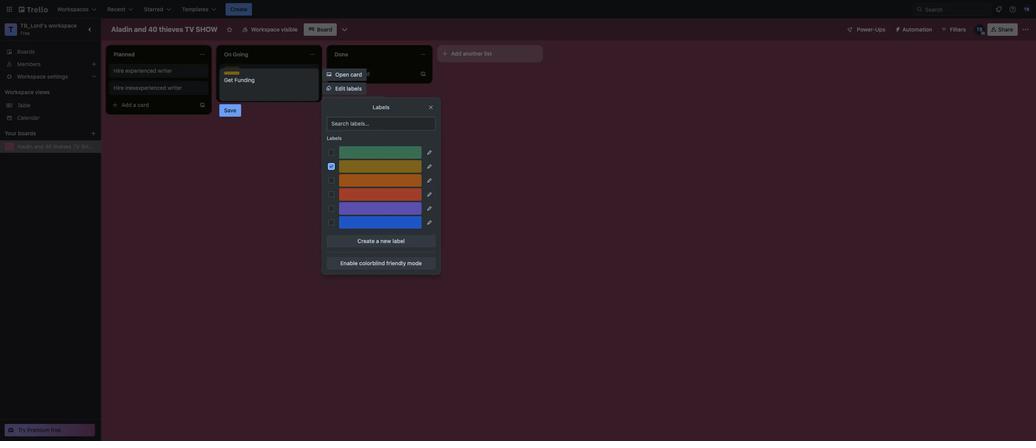 Task type: locate. For each thing, give the bounding box(es) containing it.
tb_lord (tylerblack44) image
[[975, 24, 985, 35]]

1 vertical spatial add
[[342, 70, 353, 77]]

power-
[[857, 26, 876, 33]]

show
[[196, 25, 218, 33], [81, 143, 98, 150]]

change cover
[[335, 113, 371, 120]]

try premium free button
[[5, 424, 95, 437]]

funding
[[235, 72, 255, 79]]

0 vertical spatial labels
[[373, 104, 390, 111]]

1 vertical spatial edit
[[335, 155, 345, 162]]

0 vertical spatial aladin and 40 thieves tv show
[[111, 25, 218, 33]]

add a card down "inexexperienced"
[[121, 102, 149, 108]]

create
[[230, 6, 248, 12], [358, 238, 375, 244]]

create for create a new label
[[358, 238, 375, 244]]

writer for hire inexexperienced writer
[[168, 84, 182, 91]]

0 vertical spatial and
[[134, 25, 147, 33]]

1 horizontal spatial labels
[[373, 104, 390, 111]]

your boards
[[5, 130, 36, 137]]

0 horizontal spatial a
[[133, 102, 136, 108]]

add down "inexexperienced"
[[121, 102, 132, 108]]

workspace visible button
[[237, 23, 302, 36]]

workspace left 'visible'
[[251, 26, 280, 33]]

0 vertical spatial workspace
[[251, 26, 280, 33]]

archive button
[[322, 167, 359, 179]]

1 vertical spatial labels
[[327, 135, 342, 141]]

2 edit from the top
[[335, 155, 345, 162]]

add a card button for left create from template… image
[[109, 99, 196, 111]]

card down "inexexperienced"
[[138, 102, 149, 108]]

2 vertical spatial add
[[121, 102, 132, 108]]

0 vertical spatial aladin
[[111, 25, 132, 33]]

0 vertical spatial add a card button
[[330, 68, 417, 80]]

0 vertical spatial add a card
[[342, 70, 370, 77]]

2 vertical spatial a
[[376, 238, 379, 244]]

filters
[[950, 26, 966, 33]]

move
[[335, 127, 349, 134]]

edit left dates
[[335, 155, 345, 162]]

0 vertical spatial edit
[[335, 85, 345, 92]]

1 vertical spatial hire
[[114, 84, 124, 91]]

1 horizontal spatial color: yellow, title: none image
[[339, 160, 422, 173]]

labels up search labels… text field
[[373, 104, 390, 111]]

0 horizontal spatial aladin and 40 thieves tv show
[[17, 143, 98, 150]]

0 horizontal spatial add a card button
[[109, 99, 196, 111]]

1 vertical spatial add a card
[[121, 102, 149, 108]]

1 horizontal spatial 40
[[148, 25, 157, 33]]

your boards with 1 items element
[[5, 129, 79, 138]]

1 horizontal spatial add a card button
[[330, 68, 417, 80]]

a left "new"
[[376, 238, 379, 244]]

star or unstar board image
[[226, 26, 232, 33]]

1 vertical spatial aladin and 40 thieves tv show
[[17, 143, 98, 150]]

writer
[[158, 67, 172, 74], [168, 84, 182, 91]]

show down add board image
[[81, 143, 98, 150]]

color: green, title: none image
[[339, 146, 422, 159]]

0 vertical spatial add
[[451, 50, 462, 57]]

1 horizontal spatial add a card
[[342, 70, 370, 77]]

writer down hire experienced writer 'link' on the top of page
[[168, 84, 182, 91]]

0 horizontal spatial add
[[121, 102, 132, 108]]

workspace for workspace views
[[5, 89, 34, 95]]

1 horizontal spatial thieves
[[159, 25, 183, 33]]

0 vertical spatial a
[[354, 70, 357, 77]]

card right open at top
[[351, 71, 362, 78]]

free
[[20, 30, 30, 36]]

0 horizontal spatial and
[[34, 143, 44, 150]]

try premium free
[[18, 427, 61, 433]]

change members
[[335, 99, 381, 106]]

enable colorblind friendly mode button
[[327, 257, 436, 270]]

0 vertical spatial 40
[[148, 25, 157, 33]]

edit left labels
[[335, 85, 345, 92]]

0 vertical spatial create from template… image
[[420, 71, 426, 77]]

add up the edit labels
[[342, 70, 353, 77]]

0 horizontal spatial labels
[[327, 135, 342, 141]]

writer up hire inexexperienced writer link
[[158, 67, 172, 74]]

aladin and 40 thieves tv show
[[111, 25, 218, 33], [17, 143, 98, 150]]

power-ups
[[857, 26, 886, 33]]

change down 'edit labels' button
[[335, 99, 355, 106]]

1 horizontal spatial aladin
[[111, 25, 132, 33]]

add inside button
[[451, 50, 462, 57]]

archive
[[335, 169, 355, 176]]

list
[[484, 50, 492, 57]]

create button
[[226, 3, 252, 16]]

add
[[451, 50, 462, 57], [342, 70, 353, 77], [121, 102, 132, 108]]

open card link
[[322, 68, 367, 81]]

tv
[[185, 25, 194, 33], [73, 143, 80, 150]]

change
[[335, 99, 355, 106], [335, 113, 355, 120]]

change cover button
[[322, 111, 376, 123]]

1 vertical spatial writer
[[168, 84, 182, 91]]

create up star or unstar board icon
[[230, 6, 248, 12]]

workspace up table
[[5, 89, 34, 95]]

1 vertical spatial a
[[133, 102, 136, 108]]

a down "inexexperienced"
[[133, 102, 136, 108]]

change inside change members button
[[335, 99, 355, 106]]

add board image
[[90, 130, 96, 137]]

1 horizontal spatial show
[[196, 25, 218, 33]]

1 vertical spatial 40
[[45, 143, 52, 150]]

0 vertical spatial tv
[[185, 25, 194, 33]]

workspace inside workspace visible button
[[251, 26, 280, 33]]

0 vertical spatial create
[[230, 6, 248, 12]]

2 hire from the top
[[114, 84, 124, 91]]

0 horizontal spatial color: yellow, title: none image
[[224, 72, 240, 75]]

color: purple, title: none image
[[339, 202, 422, 215]]

change for change members
[[335, 99, 355, 106]]

search image
[[917, 6, 923, 12]]

a right open at top
[[354, 70, 357, 77]]

40
[[148, 25, 157, 33], [45, 143, 52, 150]]

1 hire from the top
[[114, 67, 124, 74]]

a
[[354, 70, 357, 77], [133, 102, 136, 108], [376, 238, 379, 244]]

color: yellow, title: none image up color: orange, title: none "image"
[[339, 160, 422, 173]]

boards
[[18, 130, 36, 137]]

boards link
[[0, 46, 101, 58]]

create from template… image
[[420, 71, 426, 77], [199, 102, 205, 108]]

create for create
[[230, 6, 248, 12]]

0 vertical spatial writer
[[158, 67, 172, 74]]

card
[[359, 70, 370, 77], [351, 71, 362, 78], [138, 102, 149, 108]]

show left star or unstar board icon
[[196, 25, 218, 33]]

1 horizontal spatial create
[[358, 238, 375, 244]]

1 horizontal spatial add
[[342, 70, 353, 77]]

automation
[[903, 26, 933, 33]]

2 change from the top
[[335, 113, 355, 120]]

open
[[335, 71, 349, 78]]

1 vertical spatial tv
[[73, 143, 80, 150]]

labels down move
[[327, 135, 342, 141]]

0 vertical spatial hire
[[114, 67, 124, 74]]

t
[[8, 25, 13, 34]]

get funding link
[[224, 72, 314, 79]]

aladin
[[111, 25, 132, 33], [17, 143, 33, 150]]

1 vertical spatial aladin
[[17, 143, 33, 150]]

add another list button
[[437, 45, 543, 62]]

writer for hire experienced writer
[[158, 67, 172, 74]]

add left another
[[451, 50, 462, 57]]

0 horizontal spatial add a card
[[121, 102, 149, 108]]

2 horizontal spatial add
[[451, 50, 462, 57]]

your
[[5, 130, 17, 137]]

1 vertical spatial and
[[34, 143, 44, 150]]

change up move
[[335, 113, 355, 120]]

0 vertical spatial thieves
[[159, 25, 183, 33]]

1 horizontal spatial tv
[[185, 25, 194, 33]]

labels
[[373, 104, 390, 111], [327, 135, 342, 141]]

labels
[[347, 85, 362, 92]]

1 horizontal spatial workspace
[[251, 26, 280, 33]]

share
[[999, 26, 1014, 33]]

automation button
[[892, 23, 937, 36]]

open card
[[335, 71, 362, 78]]

add a card button down hire inexexperienced writer at the left top
[[109, 99, 196, 111]]

1 vertical spatial thieves
[[53, 143, 71, 150]]

calendar
[[17, 114, 40, 121]]

1 vertical spatial add a card button
[[109, 99, 196, 111]]

and
[[134, 25, 147, 33], [34, 143, 44, 150]]

0 horizontal spatial tv
[[73, 143, 80, 150]]

create left "new"
[[358, 238, 375, 244]]

color: blue, title: none image
[[339, 216, 422, 229]]

hire
[[114, 67, 124, 74], [114, 84, 124, 91]]

workspace
[[251, 26, 280, 33], [5, 89, 34, 95]]

hire inside hire inexexperienced writer link
[[114, 84, 124, 91]]

add a card
[[342, 70, 370, 77], [121, 102, 149, 108]]

0 horizontal spatial 40
[[45, 143, 52, 150]]

try
[[18, 427, 26, 433]]

1 vertical spatial create
[[358, 238, 375, 244]]

members
[[357, 99, 381, 106]]

0 vertical spatial show
[[196, 25, 218, 33]]

1 change from the top
[[335, 99, 355, 106]]

writer inside 'link'
[[158, 67, 172, 74]]

label
[[393, 238, 405, 244]]

add a card for left create from template… image
[[121, 102, 149, 108]]

Search field
[[923, 4, 991, 15]]

create inside create a new label button
[[358, 238, 375, 244]]

color: yellow, title: none image
[[224, 72, 240, 75], [339, 160, 422, 173]]

color: yellow, title: none image down color: yellow, title: none icon
[[224, 72, 240, 75]]

1 vertical spatial change
[[335, 113, 355, 120]]

free
[[51, 427, 61, 433]]

1 horizontal spatial aladin and 40 thieves tv show
[[111, 25, 218, 33]]

add a card button
[[330, 68, 417, 80], [109, 99, 196, 111]]

0 horizontal spatial aladin
[[17, 143, 33, 150]]

1 vertical spatial workspace
[[5, 89, 34, 95]]

change for change cover
[[335, 113, 355, 120]]

tyler black (tylerblack44) image
[[1023, 5, 1032, 14]]

tb_lord's
[[20, 22, 47, 29]]

aladin and 40 thieves tv show inside board name text field
[[111, 25, 218, 33]]

0 horizontal spatial show
[[81, 143, 98, 150]]

workspace
[[48, 22, 77, 29]]

hire left experienced on the left top of the page
[[114, 67, 124, 74]]

tv inside aladin and 40 thieves tv show link
[[73, 143, 80, 150]]

table
[[17, 102, 31, 109]]

hire inside hire experienced writer 'link'
[[114, 67, 124, 74]]

1 vertical spatial show
[[81, 143, 98, 150]]

and inside aladin and 40 thieves tv show link
[[34, 143, 44, 150]]

hire left "inexexperienced"
[[114, 84, 124, 91]]

1 vertical spatial color: yellow, title: none image
[[339, 160, 422, 173]]

close popover image
[[428, 104, 434, 111]]

add a card button up labels
[[330, 68, 417, 80]]

0 vertical spatial change
[[335, 99, 355, 106]]

0 horizontal spatial workspace
[[5, 89, 34, 95]]

hire inexexperienced writer link
[[114, 84, 204, 92]]

2 horizontal spatial a
[[376, 238, 379, 244]]

add a card up labels
[[342, 70, 370, 77]]

1 vertical spatial create from template… image
[[199, 102, 205, 108]]

show inside board name text field
[[196, 25, 218, 33]]

edit labels
[[335, 85, 362, 92]]

1 edit from the top
[[335, 85, 345, 92]]

change inside change cover button
[[335, 113, 355, 120]]

0 horizontal spatial create
[[230, 6, 248, 12]]

open information menu image
[[1009, 5, 1017, 13]]

1 horizontal spatial and
[[134, 25, 147, 33]]

create inside create button
[[230, 6, 248, 12]]

color: yellow, title: none image
[[224, 67, 240, 70]]



Task type: vqa. For each thing, say whether or not it's contained in the screenshot.
Aladin and 40 thieves TV SHOW link
yes



Task type: describe. For each thing, give the bounding box(es) containing it.
board link
[[304, 23, 337, 36]]

table link
[[17, 102, 96, 109]]

copy button
[[322, 139, 353, 151]]

dates
[[347, 155, 361, 162]]

aladin inside board name text field
[[111, 25, 132, 33]]

edit dates
[[335, 155, 361, 162]]

enable colorblind friendly mode
[[341, 260, 422, 267]]

add another list
[[451, 50, 492, 57]]

aladin and 40 thieves tv show link
[[17, 143, 98, 151]]

members link
[[0, 58, 101, 70]]

get funding
[[224, 72, 255, 79]]

edit card image
[[309, 67, 315, 74]]

card up labels
[[359, 70, 370, 77]]

0 notifications image
[[995, 5, 1004, 14]]

friendly
[[387, 260, 406, 267]]

hire experienced writer link
[[114, 67, 204, 75]]

tb_lord's workspace free
[[20, 22, 77, 36]]

40 inside board name text field
[[148, 25, 157, 33]]

workspace for workspace visible
[[251, 26, 280, 33]]

color: red, title: none image
[[339, 188, 422, 201]]

primary element
[[0, 0, 1037, 19]]

0 horizontal spatial create from template… image
[[199, 102, 205, 108]]

filters button
[[939, 23, 969, 36]]

thieves inside board name text field
[[159, 25, 183, 33]]

1 horizontal spatial a
[[354, 70, 357, 77]]

board
[[317, 26, 332, 33]]

visible
[[281, 26, 298, 33]]

tv inside board name text field
[[185, 25, 194, 33]]

hire for hire experienced writer
[[114, 67, 124, 74]]

mode
[[408, 260, 422, 267]]

members
[[17, 61, 41, 67]]

edit dates button
[[322, 153, 366, 165]]

workspace views
[[5, 89, 50, 95]]

Search labels… text field
[[327, 117, 436, 131]]

show menu image
[[1022, 26, 1030, 33]]

edit for edit labels
[[335, 85, 345, 92]]

hire experienced writer
[[114, 67, 172, 74]]

hire inexexperienced writer
[[114, 84, 182, 91]]

share button
[[988, 23, 1018, 36]]

change members button
[[322, 96, 385, 109]]

calendar link
[[17, 114, 96, 122]]

0 horizontal spatial thieves
[[53, 143, 71, 150]]

copy
[[335, 141, 349, 148]]

ups
[[876, 26, 886, 33]]

create a new label
[[358, 238, 405, 244]]

views
[[35, 89, 50, 95]]

another
[[463, 50, 483, 57]]

t link
[[5, 23, 17, 36]]

workspace visible
[[251, 26, 298, 33]]

and inside board name text field
[[134, 25, 147, 33]]

Get Funding text field
[[224, 76, 314, 98]]

1 horizontal spatial create from template… image
[[420, 71, 426, 77]]

a inside button
[[376, 238, 379, 244]]

colorblind
[[359, 260, 385, 267]]

inexexperienced
[[125, 84, 166, 91]]

color: orange, title: none image
[[339, 174, 422, 187]]

save button
[[219, 104, 241, 117]]

add a card button for create from template… image to the right
[[330, 68, 417, 80]]

edit labels button
[[322, 82, 367, 95]]

power-ups button
[[842, 23, 890, 36]]

aladin inside aladin and 40 thieves tv show link
[[17, 143, 33, 150]]

experienced
[[125, 67, 156, 74]]

tb_lord's workspace link
[[20, 22, 77, 29]]

move button
[[322, 125, 354, 137]]

create a new label button
[[327, 235, 436, 247]]

0 vertical spatial color: yellow, title: none image
[[224, 72, 240, 75]]

boards
[[17, 48, 35, 55]]

save
[[224, 107, 236, 114]]

sm image
[[892, 23, 903, 34]]

new
[[381, 238, 391, 244]]

customize views image
[[341, 26, 349, 33]]

hire for hire inexexperienced writer
[[114, 84, 124, 91]]

Board name text field
[[107, 23, 222, 36]]

add a card for create from template… image to the right
[[342, 70, 370, 77]]

cover
[[357, 113, 371, 120]]

get
[[224, 72, 233, 79]]

premium
[[27, 427, 49, 433]]

edit for edit dates
[[335, 155, 345, 162]]

enable
[[341, 260, 358, 267]]



